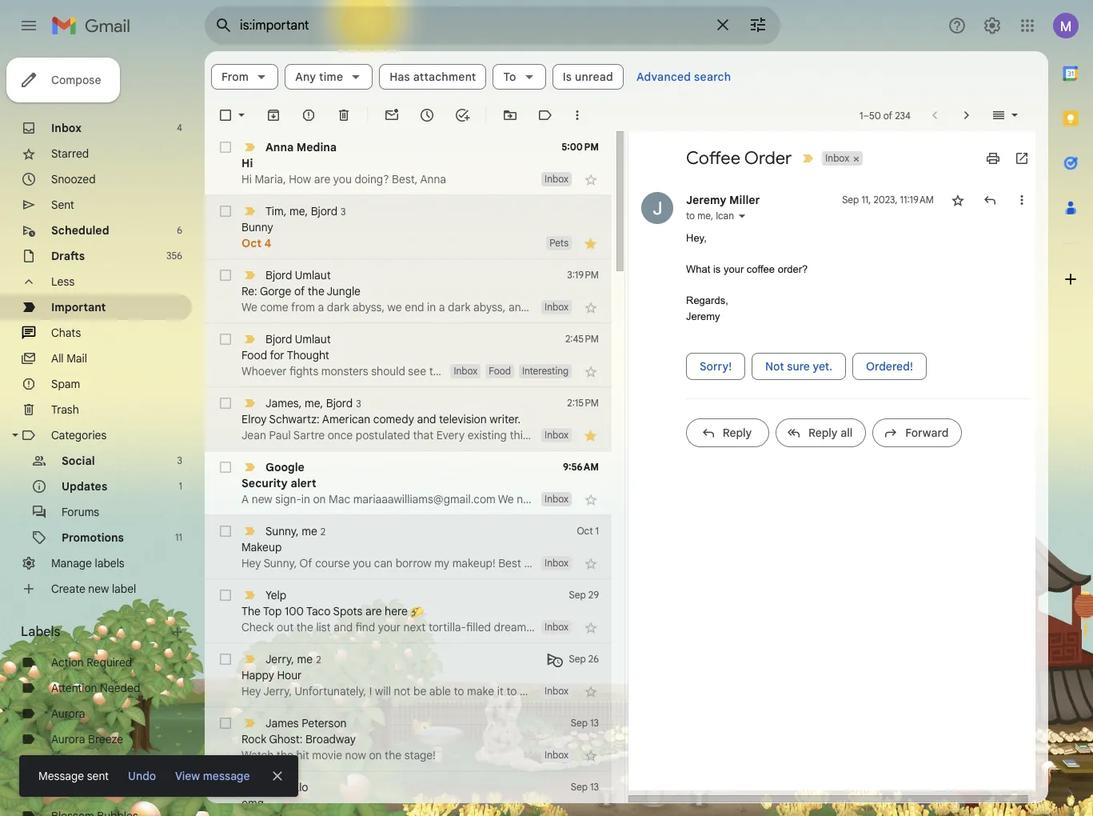 Task type: locate. For each thing, give the bounding box(es) containing it.
3 up 11
[[177, 454, 182, 466]]

2 inside jerry , me 2
[[316, 653, 321, 665]]

9 ͏ from the left
[[628, 620, 631, 635]]

and down the spots
[[334, 620, 353, 635]]

aurora link
[[51, 707, 85, 721]]

me for happy hour
[[297, 652, 313, 666]]

food for food
[[489, 365, 511, 377]]

manage labels link
[[51, 556, 125, 570]]

1 umlaut from the top
[[295, 268, 331, 282]]

1 for 1 50 of 234
[[860, 109, 864, 121]]

20 ͏ from the left
[[665, 620, 668, 635]]

1 horizontal spatial 3
[[341, 205, 346, 217]]

umlaut for of
[[295, 268, 331, 282]]

ordered! button
[[853, 353, 927, 380]]

3 for james
[[356, 397, 361, 409]]

move to image
[[502, 107, 518, 123]]

2 for jerry
[[316, 653, 321, 665]]

1 vertical spatial and
[[334, 620, 353, 635]]

13
[[591, 717, 599, 729], [591, 781, 599, 793]]

the left jungle
[[308, 284, 325, 298]]

me up the schwartz:
[[305, 396, 320, 410]]

of right 'gorge'
[[294, 284, 305, 298]]

3 inside tim , me , bjord 3
[[341, 205, 346, 217]]

bjord down you at the left
[[311, 204, 338, 218]]

yelp
[[266, 588, 287, 602]]

1 vertical spatial aurora
[[51, 732, 85, 747]]

0 vertical spatial umlaut
[[295, 268, 331, 282]]

0 vertical spatial important mainly because you often read messages with this label. switch
[[242, 203, 258, 219]]

aurora up bliss
[[51, 758, 85, 772]]

row containing google
[[205, 451, 612, 515]]

bjord up for
[[266, 332, 292, 346]]

has scheduled message image
[[547, 651, 563, 667]]

52 ͏ from the left
[[771, 620, 774, 635]]

jerry , me 2
[[266, 652, 321, 666]]

10 row from the top
[[205, 707, 612, 771]]

and for television
[[417, 412, 436, 426]]

33 ͏ from the left
[[708, 620, 711, 635]]

aurora cozy
[[51, 758, 113, 772]]

1 james from the top
[[266, 396, 299, 410]]

, left the "ican" on the right top
[[711, 210, 714, 222]]

aurora down aurora link
[[51, 732, 85, 747]]

row containing tim
[[205, 195, 612, 259]]

food left for
[[242, 348, 267, 362]]

james up ghost:
[[266, 716, 299, 731]]

0 vertical spatial aurora
[[51, 707, 85, 721]]

1 vertical spatial 4
[[265, 236, 272, 250]]

watch
[[242, 748, 274, 763]]

important mainly because you often read messages with this label. switch for bunny
[[242, 203, 258, 219]]

all mail link
[[51, 351, 87, 366]]

3 ͏ from the left
[[608, 620, 611, 635]]

1 vertical spatial umlaut
[[295, 332, 331, 346]]

1 important according to google magic. switch from the top
[[242, 139, 258, 155]]

dream
[[494, 620, 527, 635]]

and right "comedy"
[[417, 412, 436, 426]]

oct
[[242, 236, 262, 250], [577, 525, 593, 537]]

in
[[530, 620, 538, 635]]

9 row from the top
[[205, 643, 612, 707]]

6 ͏ from the left
[[620, 620, 622, 635]]

are
[[314, 172, 331, 186], [366, 604, 382, 618]]

important according to google magic. switch up the at the left bottom
[[242, 587, 258, 603]]

0 horizontal spatial reply
[[723, 426, 752, 440]]

yet.
[[813, 359, 833, 374]]

50
[[870, 109, 881, 121]]

1 vertical spatial important mainly because you often read messages with this label. switch
[[242, 395, 258, 411]]

None search field
[[205, 6, 781, 45]]

1 important mainly because you often read messages with this label. switch from the top
[[242, 203, 258, 219]]

happy hour
[[242, 668, 302, 683]]

0 vertical spatial sep 13
[[571, 717, 599, 729]]

3 aurora from the top
[[51, 758, 85, 772]]

toggle split pane mode image
[[991, 107, 1007, 123]]

2 for sunny
[[321, 525, 326, 537]]

5 row from the top
[[205, 387, 612, 451]]

are up find
[[366, 604, 382, 618]]

26
[[589, 653, 599, 665]]

Search mail text field
[[240, 18, 704, 34]]

the left list
[[297, 620, 313, 635]]

0 vertical spatial 1
[[860, 109, 864, 121]]

labels heading
[[21, 624, 170, 640]]

anna right 'best,'
[[420, 172, 447, 186]]

2 aurora from the top
[[51, 732, 85, 747]]

1 horizontal spatial and
[[417, 412, 436, 426]]

2 jeremy from the top
[[687, 310, 721, 322]]

0 horizontal spatial 4
[[177, 122, 182, 134]]

1 horizontal spatial 4
[[265, 236, 272, 250]]

3 inside labels navigation
[[177, 454, 182, 466]]

2 important mainly because you often read messages with this label. switch from the top
[[242, 395, 258, 411]]

19 ͏ from the left
[[663, 620, 665, 635]]

james for james , me , bjord 3
[[266, 396, 299, 410]]

google
[[266, 460, 305, 474]]

reply down sorry!
[[723, 426, 752, 440]]

are left you at the left
[[314, 172, 331, 186]]

1 jeremy from the top
[[687, 193, 727, 207]]

0 vertical spatial anna
[[266, 140, 294, 154]]

3 down you at the left
[[341, 205, 346, 217]]

None checkbox
[[218, 107, 234, 123]]

happy
[[242, 668, 274, 683]]

1 up 11
[[179, 480, 182, 492]]

food left 'interesting'
[[489, 365, 511, 377]]

inbox for the top 100 taco spots are here
[[545, 621, 569, 633]]

labels navigation
[[0, 51, 205, 816]]

2 umlaut from the top
[[295, 332, 331, 346]]

makeup
[[242, 540, 282, 554]]

none checkbox inside coffee order main content
[[218, 107, 234, 123]]

james peterson
[[266, 716, 347, 731]]

bjord umlaut up thought
[[266, 332, 331, 346]]

1 row from the top
[[205, 131, 612, 195]]

1 vertical spatial 13
[[591, 781, 599, 793]]

is unread button
[[553, 64, 624, 90]]

1 13 from the top
[[591, 717, 599, 729]]

1 vertical spatial your
[[378, 620, 401, 635]]

2 right sunny
[[321, 525, 326, 537]]

re:
[[242, 284, 257, 298]]

48 ͏ from the left
[[757, 620, 760, 635]]

inbox inside button
[[826, 152, 850, 164]]

bjord up 'gorge'
[[266, 268, 292, 282]]

0 vertical spatial 13
[[591, 717, 599, 729]]

all mail
[[51, 351, 87, 366]]

undo alert
[[122, 762, 163, 791]]

0 vertical spatial 2
[[321, 525, 326, 537]]

0 vertical spatial 3
[[341, 205, 346, 217]]

important according to google magic. switch up food for thought
[[242, 331, 258, 347]]

2 ͏ from the left
[[605, 620, 608, 635]]

archive image
[[266, 107, 282, 123]]

important mainly because you often read messages with this label. switch up bunny
[[242, 203, 258, 219]]

klo
[[292, 780, 308, 795]]

james up the schwartz:
[[266, 396, 299, 410]]

action required link
[[51, 655, 132, 670]]

5 important according to google magic. switch from the top
[[242, 587, 258, 603]]

search mail image
[[210, 11, 238, 40]]

any time button
[[285, 64, 373, 90]]

me for elroy schwartz: american comedy and television writer.
[[305, 396, 320, 410]]

0 horizontal spatial 1
[[179, 480, 182, 492]]

important
[[51, 300, 106, 314]]

aurora
[[51, 707, 85, 721], [51, 732, 85, 747], [51, 758, 85, 772]]

what is your coffee order?
[[687, 263, 808, 275]]

writer.
[[490, 412, 521, 426]]

3 important according to google magic. switch from the top
[[242, 459, 258, 475]]

, up hour
[[291, 652, 294, 666]]

oct down bunny
[[242, 236, 262, 250]]

1 sep 13 from the top
[[571, 717, 599, 729]]

2 vertical spatial aurora
[[51, 758, 85, 772]]

are inside hi hi maria, how are you doing? best, anna
[[314, 172, 331, 186]]

check
[[242, 620, 274, 635]]

2 sep 13 from the top
[[571, 781, 599, 793]]

anna down archive icon
[[266, 140, 294, 154]]

james
[[266, 396, 299, 410], [266, 716, 299, 731]]

updates
[[62, 479, 107, 494]]

spam
[[51, 377, 80, 391]]

anna
[[266, 140, 294, 154], [420, 172, 447, 186]]

alert
[[19, 37, 1068, 797]]

filled
[[466, 620, 491, 635]]

1 vertical spatial james
[[266, 716, 299, 731]]

5 ͏͏ from the left
[[703, 620, 706, 635]]

44 ͏ from the left
[[743, 620, 746, 635]]

reply left all
[[809, 426, 838, 440]]

1 bjord umlaut from the top
[[266, 268, 331, 282]]

1 reply from the left
[[723, 426, 752, 440]]

4 important according to google magic. switch from the top
[[242, 523, 258, 539]]

2 vertical spatial 3
[[177, 454, 182, 466]]

important link
[[51, 300, 106, 314]]

food
[[242, 348, 267, 362], [489, 365, 511, 377]]

2 horizontal spatial 3
[[356, 397, 361, 409]]

your
[[724, 263, 744, 275], [378, 620, 401, 635]]

me up hour
[[297, 652, 313, 666]]

3 ͏͏ from the left
[[660, 620, 663, 635]]

the down ghost:
[[277, 748, 294, 763]]

,
[[284, 204, 287, 218], [305, 204, 308, 218], [711, 210, 714, 222], [299, 396, 302, 410], [320, 396, 323, 410], [296, 524, 299, 538], [291, 652, 294, 666]]

1 horizontal spatial anna
[[420, 172, 447, 186]]

me right to
[[698, 210, 711, 222]]

2 bjord umlaut from the top
[[266, 332, 331, 346]]

inbox for makeup
[[545, 557, 569, 569]]

order
[[745, 147, 792, 169]]

1 vertical spatial 2
[[316, 653, 321, 665]]

͏
[[602, 620, 605, 635], [605, 620, 608, 635], [608, 620, 611, 635], [611, 620, 614, 635], [614, 620, 617, 635], [620, 620, 622, 635], [622, 620, 625, 635], [625, 620, 628, 635], [628, 620, 631, 635], [634, 620, 637, 635], [637, 620, 640, 635], [640, 620, 642, 635], [642, 620, 645, 635], [645, 620, 648, 635], [648, 620, 651, 635], [651, 620, 654, 635], [654, 620, 657, 635], [657, 620, 660, 635], [663, 620, 665, 635], [665, 620, 668, 635], [668, 620, 671, 635], [671, 620, 674, 635], [677, 620, 680, 635], [680, 620, 683, 635], [683, 620, 685, 635], [685, 620, 688, 635], [688, 620, 691, 635], [691, 620, 694, 635], [694, 620, 697, 635], [697, 620, 700, 635], [700, 620, 703, 635], [706, 620, 708, 635], [708, 620, 711, 635], [711, 620, 714, 635], [714, 620, 717, 635], [720, 620, 723, 635], [723, 620, 726, 635], [726, 620, 728, 635], [728, 620, 731, 635], [731, 620, 734, 635], [734, 620, 737, 635], [737, 620, 740, 635], [740, 620, 743, 635], [743, 620, 746, 635], [749, 620, 751, 635], [751, 620, 754, 635], [754, 620, 757, 635], [757, 620, 760, 635], [763, 620, 766, 635], [766, 620, 769, 635], [769, 620, 772, 635], [771, 620, 774, 635]]

17 ͏ from the left
[[654, 620, 657, 635]]

, right tim
[[305, 204, 308, 218]]

aurora for aurora breeze
[[51, 732, 85, 747]]

8 row from the top
[[205, 579, 774, 643]]

2 horizontal spatial 1
[[860, 109, 864, 121]]

inbox for happy hour
[[545, 685, 569, 697]]

aurora breeze link
[[51, 732, 123, 747]]

to button
[[493, 64, 546, 90]]

1 up 29
[[596, 525, 599, 537]]

coffee order main content
[[205, 51, 1049, 816]]

0 horizontal spatial oct
[[242, 236, 262, 250]]

me right tim
[[290, 204, 305, 218]]

sunny
[[266, 524, 296, 538]]

row containing sunny
[[205, 515, 612, 579]]

3 inside james , me , bjord 3
[[356, 397, 361, 409]]

356
[[166, 250, 182, 262]]

snooze image
[[419, 107, 435, 123]]

2 important according to google magic. switch from the top
[[242, 331, 258, 347]]

0 horizontal spatial 3
[[177, 454, 182, 466]]

0 vertical spatial food
[[242, 348, 267, 362]]

sorry! button
[[687, 353, 746, 380]]

rock
[[242, 732, 267, 747]]

inbox for rock ghost: broadway
[[545, 749, 569, 761]]

1 vertical spatial 1
[[179, 480, 182, 492]]

row containing jerry
[[205, 643, 612, 707]]

1
[[860, 109, 864, 121], [179, 480, 182, 492], [596, 525, 599, 537]]

49 ͏ from the left
[[763, 620, 766, 635]]

5 ͏ from the left
[[614, 620, 617, 635]]

7 row from the top
[[205, 515, 612, 579]]

advanced search options image
[[743, 9, 775, 41]]

🌮 image
[[411, 606, 424, 619]]

umlaut up re: gorge of the jungle
[[295, 268, 331, 282]]

important according to google magic. switch up security at the left of page
[[242, 459, 258, 475]]

hour
[[277, 668, 302, 683]]

view message link
[[169, 762, 256, 791]]

4 ͏͏ from the left
[[674, 620, 677, 635]]

important according to google magic. switch up makeup
[[242, 523, 258, 539]]

not starred image
[[951, 192, 967, 208]]

11 row from the top
[[205, 771, 612, 816]]

maria,
[[255, 172, 286, 186]]

me right sunny
[[302, 524, 318, 538]]

None checkbox
[[218, 651, 234, 667], [218, 715, 234, 731], [218, 651, 234, 667], [218, 715, 234, 731]]

hi
[[242, 156, 253, 170], [242, 172, 252, 186]]

5:00 pm
[[562, 141, 599, 153]]

support image
[[948, 16, 967, 35]]

1 vertical spatial bjord umlaut
[[266, 332, 331, 346]]

2 down list
[[316, 653, 321, 665]]

tab list
[[1049, 51, 1094, 759]]

not sure yet. button
[[752, 353, 847, 380]]

oct up 'sep 29'
[[577, 525, 593, 537]]

rock ghost: broadway watch the hit movie now on the stage!
[[242, 732, 436, 763]]

1 vertical spatial 3
[[356, 397, 361, 409]]

bjord umlaut for thought
[[266, 332, 331, 346]]

bjord umlaut up re: gorge of the jungle
[[266, 268, 331, 282]]

your right the is
[[724, 263, 744, 275]]

1 vertical spatial oct
[[577, 525, 593, 537]]

umlaut up thought
[[295, 332, 331, 346]]

message sent
[[38, 769, 109, 783]]

delete image
[[336, 107, 352, 123]]

1 horizontal spatial 1
[[596, 525, 599, 537]]

2 james from the top
[[266, 716, 299, 731]]

1 horizontal spatial of
[[884, 109, 893, 121]]

1 vertical spatial anna
[[420, 172, 447, 186]]

0 vertical spatial your
[[724, 263, 744, 275]]

jeremy down regards,
[[687, 310, 721, 322]]

important mainly because you often read messages with this label. switch
[[242, 203, 258, 219], [242, 395, 258, 411]]

1 horizontal spatial are
[[366, 604, 382, 618]]

0 vertical spatial hi
[[242, 156, 253, 170]]

0 horizontal spatial of
[[294, 284, 305, 298]]

of right 50
[[884, 109, 893, 121]]

1 horizontal spatial reply
[[809, 426, 838, 440]]

2 reply from the left
[[809, 426, 838, 440]]

13 ͏ from the left
[[642, 620, 645, 635]]

2 row from the top
[[205, 195, 612, 259]]

important according to google magic. switch up maria,
[[242, 139, 258, 155]]

inbox link
[[51, 121, 82, 135]]

alert containing message sent
[[19, 37, 1068, 797]]

aurora down the attention
[[51, 707, 85, 721]]

11 ͏ from the left
[[637, 620, 640, 635]]

of for gorge
[[294, 284, 305, 298]]

undo
[[128, 769, 156, 783]]

1 left 50
[[860, 109, 864, 121]]

1 vertical spatial sep 13
[[571, 781, 599, 793]]

sep 13 for brad klo
[[571, 781, 599, 793]]

sep for happy hour
[[569, 653, 586, 665]]

4 inside bunny oct 4
[[265, 236, 272, 250]]

inbox for re: gorge of the jungle
[[545, 301, 569, 313]]

important according to google magic. switch for makeup
[[242, 523, 258, 539]]

1 vertical spatial jeremy
[[687, 310, 721, 322]]

15 ͏ from the left
[[648, 620, 651, 635]]

7 ͏ from the left
[[622, 620, 625, 635]]

1 vertical spatial hi
[[242, 172, 252, 186]]

0 vertical spatial are
[[314, 172, 331, 186]]

3 up american
[[356, 397, 361, 409]]

to
[[687, 210, 695, 222]]

6 row from the top
[[205, 451, 612, 515]]

1 inside labels navigation
[[179, 480, 182, 492]]

0 horizontal spatial and
[[334, 620, 353, 635]]

hi hi maria, how are you doing? best, anna
[[242, 156, 447, 186]]

0 vertical spatial bjord umlaut
[[266, 268, 331, 282]]

action required
[[51, 655, 132, 670]]

2 inside sunny , me 2
[[321, 525, 326, 537]]

1 horizontal spatial oct
[[577, 525, 593, 537]]

0 vertical spatial of
[[884, 109, 893, 121]]

sep 11, 2023, 11:19 am cell
[[843, 192, 935, 208]]

2 hi from the top
[[242, 172, 252, 186]]

row
[[205, 131, 612, 195], [205, 195, 612, 259], [205, 259, 612, 323], [205, 323, 612, 387], [205, 387, 612, 451], [205, 451, 612, 515], [205, 515, 612, 579], [205, 579, 774, 643], [205, 643, 612, 707], [205, 707, 612, 771], [205, 771, 612, 816]]

0 vertical spatial and
[[417, 412, 436, 426]]

0 vertical spatial james
[[266, 396, 299, 410]]

more image
[[570, 107, 586, 123]]

inbox for hi
[[545, 173, 569, 185]]

important mainly because you often read messages with this label. switch up elroy on the left bottom of page
[[242, 395, 258, 411]]

important according to google magic. switch for security alert
[[242, 459, 258, 475]]

jeremy up to me , ican on the top
[[687, 193, 727, 207]]

important according to google magic. switch
[[242, 139, 258, 155], [242, 331, 258, 347], [242, 459, 258, 475], [242, 523, 258, 539], [242, 587, 258, 603], [242, 779, 258, 795]]

0 horizontal spatial food
[[242, 348, 267, 362]]

important according to google magic. switch up omg at the bottom
[[242, 779, 258, 795]]

36 ͏ from the left
[[720, 620, 723, 635]]

18 ͏ from the left
[[657, 620, 660, 635]]

elroy
[[242, 412, 267, 426]]

ordered!
[[867, 359, 914, 374]]

jeremy
[[687, 193, 727, 207], [687, 310, 721, 322]]

for
[[270, 348, 285, 362]]

from button
[[211, 64, 279, 90]]

1 vertical spatial food
[[489, 365, 511, 377]]

1 50 of 234
[[860, 109, 911, 121]]

not
[[766, 359, 785, 374]]

24 ͏ from the left
[[680, 620, 683, 635]]

1 aurora from the top
[[51, 707, 85, 721]]

inbox button
[[823, 151, 851, 166]]

bliss
[[51, 783, 74, 798]]

26 ͏ from the left
[[685, 620, 688, 635]]

1 ͏͏ from the left
[[617, 620, 620, 635]]

1 horizontal spatial food
[[489, 365, 511, 377]]

reply all
[[809, 426, 853, 440]]

0 horizontal spatial your
[[378, 620, 401, 635]]

0 vertical spatial 4
[[177, 122, 182, 134]]

reply for reply all
[[809, 426, 838, 440]]

sure
[[788, 359, 810, 374]]

2 13 from the top
[[591, 781, 599, 793]]

0 vertical spatial oct
[[242, 236, 262, 250]]

0 horizontal spatial are
[[314, 172, 331, 186]]

your down here
[[378, 620, 401, 635]]

row containing anna medina
[[205, 131, 612, 195]]

, up american
[[320, 396, 323, 410]]

0 vertical spatial jeremy
[[687, 193, 727, 207]]

1 vertical spatial of
[[294, 284, 305, 298]]

16 ͏ from the left
[[651, 620, 654, 635]]



Task type: vqa. For each thing, say whether or not it's contained in the screenshot.
rightmost 1
yes



Task type: describe. For each thing, give the bounding box(es) containing it.
coffee
[[747, 263, 775, 275]]

cozy
[[88, 758, 113, 772]]

29
[[589, 589, 599, 601]]

2023,
[[874, 194, 898, 206]]

41 ͏ from the left
[[734, 620, 737, 635]]

forward
[[906, 426, 949, 440]]

categories
[[51, 428, 107, 442]]

2 vertical spatial 1
[[596, 525, 599, 537]]

43 ͏ from the left
[[740, 620, 743, 635]]

food for food for thought
[[242, 348, 267, 362]]

tortilla-
[[429, 620, 466, 635]]

starred link
[[51, 146, 89, 161]]

me for makeup
[[302, 524, 318, 538]]

sent
[[87, 769, 109, 783]]

the right the on
[[385, 748, 402, 763]]

me for bunny
[[290, 204, 305, 218]]

message
[[203, 769, 250, 783]]

brad klo omg
[[242, 780, 308, 811]]

your inside row
[[378, 620, 401, 635]]

important according to google magic. switch for hi
[[242, 139, 258, 155]]

6 ͏͏ from the left
[[717, 620, 720, 635]]

view
[[175, 769, 200, 783]]

4 inside labels navigation
[[177, 122, 182, 134]]

elroy schwartz: american comedy and television writer.
[[242, 412, 521, 426]]

2:45 pm
[[566, 333, 599, 345]]

30 ͏ from the left
[[697, 620, 700, 635]]

starred
[[51, 146, 89, 161]]

to me , ican
[[687, 210, 735, 222]]

has attachment
[[390, 70, 476, 84]]

14 ͏ from the left
[[645, 620, 648, 635]]

row containing brad klo omg
[[205, 771, 612, 816]]

categories link
[[51, 428, 107, 442]]

tim , me , bjord 3
[[266, 204, 346, 218]]

1 horizontal spatial your
[[724, 263, 744, 275]]

3:19 pm
[[567, 269, 599, 281]]

Not starred checkbox
[[951, 192, 967, 208]]

sep for the top 100 taco spots are here
[[569, 589, 586, 601]]

needed
[[100, 681, 140, 695]]

oct inside bunny oct 4
[[242, 236, 262, 250]]

scheduled link
[[51, 223, 109, 238]]

bunny
[[242, 220, 273, 234]]

labels
[[21, 624, 60, 640]]

35 ͏ from the left
[[714, 620, 717, 635]]

comedy
[[374, 412, 414, 426]]

settings image
[[983, 16, 1003, 35]]

34 ͏ from the left
[[711, 620, 714, 635]]

attention
[[51, 681, 97, 695]]

aurora breeze
[[51, 732, 123, 747]]

report spam image
[[301, 107, 317, 123]]

sep inside sep 11, 2023, 11:19 am cell
[[843, 194, 860, 206]]

13 for james peterson
[[591, 717, 599, 729]]

jeremy inside regards, jeremy
[[687, 310, 721, 322]]

hit
[[296, 748, 309, 763]]

labels image
[[538, 107, 554, 123]]

27 ͏ from the left
[[688, 620, 691, 635]]

45 ͏ from the left
[[749, 620, 751, 635]]

inbox for elroy schwartz: american comedy and television writer.
[[545, 429, 569, 441]]

show details image
[[738, 211, 747, 221]]

3 for tim
[[341, 205, 346, 217]]

sep 29
[[569, 589, 599, 601]]

bjord up american
[[326, 396, 353, 410]]

8 ͏͏ from the left
[[760, 620, 763, 635]]

bliss velvet
[[51, 783, 108, 798]]

new
[[88, 582, 109, 596]]

2 ͏͏ from the left
[[631, 620, 634, 635]]

has
[[390, 70, 410, 84]]

important mainly because you often read messages with this label. switch for elroy schwartz: american comedy and television writer.
[[242, 395, 258, 411]]

message
[[38, 769, 84, 783]]

check out the list and find your next tortilla-filled dream in sacramento ͏ ͏ ͏ ͏ ͏ ͏͏ ͏ ͏ ͏ ͏ ͏͏ ͏ ͏ ͏ ͏ ͏ ͏ ͏ ͏ ͏ ͏͏ ͏ ͏ ͏ ͏ ͏͏ ͏ ͏ ͏ ͏ ͏ ͏ ͏ ͏ ͏ ͏͏ ͏ ͏ ͏ ͏ ͏͏ ͏ ͏ ͏ ͏ ͏ ͏ ͏ ͏ ͏ ͏͏ ͏ ͏ ͏ ͏ ͏͏ ͏ ͏ ͏ ͏
[[242, 620, 774, 635]]

1 ͏ from the left
[[602, 620, 605, 635]]

older image
[[959, 107, 975, 123]]

12 ͏ from the left
[[640, 620, 642, 635]]

here
[[385, 604, 408, 618]]

compose button
[[6, 58, 120, 102]]

drafts link
[[51, 249, 85, 263]]

1 hi from the top
[[242, 156, 253, 170]]

attention needed link
[[51, 681, 140, 695]]

search
[[695, 70, 732, 84]]

brad
[[266, 780, 290, 795]]

mail
[[67, 351, 87, 366]]

james for james peterson
[[266, 716, 299, 731]]

add to tasks image
[[454, 107, 470, 123]]

, up the schwartz:
[[299, 396, 302, 410]]

sunny , me 2
[[266, 524, 326, 538]]

4 ͏ from the left
[[611, 620, 614, 635]]

best,
[[392, 172, 418, 186]]

29 ͏ from the left
[[694, 620, 697, 635]]

sorry!
[[700, 359, 732, 374]]

is
[[714, 263, 721, 275]]

of for 50
[[884, 109, 893, 121]]

action
[[51, 655, 84, 670]]

9:56 am
[[563, 461, 599, 473]]

50 ͏ from the left
[[766, 620, 769, 635]]

inbox for security alert
[[545, 493, 569, 505]]

1 vertical spatial are
[[366, 604, 382, 618]]

all
[[51, 351, 64, 366]]

security alert
[[242, 476, 317, 490]]

and for find
[[334, 620, 353, 635]]

breeze
[[88, 732, 123, 747]]

8 ͏ from the left
[[625, 620, 628, 635]]

ican
[[716, 210, 735, 222]]

is
[[563, 70, 572, 84]]

attachment
[[413, 70, 476, 84]]

create new label
[[51, 582, 136, 596]]

38 ͏ from the left
[[726, 620, 728, 635]]

ghost:
[[269, 732, 303, 747]]

movie
[[312, 748, 342, 763]]

0 horizontal spatial anna
[[266, 140, 294, 154]]

american
[[322, 412, 371, 426]]

gorge
[[260, 284, 292, 298]]

bjord umlaut for of
[[266, 268, 331, 282]]

13 for brad klo
[[591, 781, 599, 793]]

sep for rock ghost: broadway
[[571, 717, 588, 729]]

advanced search button
[[630, 62, 738, 91]]

46 ͏ from the left
[[751, 620, 754, 635]]

from
[[222, 70, 249, 84]]

to
[[504, 70, 517, 84]]

39 ͏ from the left
[[728, 620, 731, 635]]

47 ͏ from the left
[[754, 620, 757, 635]]

important according to google magic. switch for food for thought
[[242, 331, 258, 347]]

25 ͏ from the left
[[683, 620, 685, 635]]

clear search image
[[707, 9, 739, 41]]

umlaut for thought
[[295, 332, 331, 346]]

inbox inside labels navigation
[[51, 121, 82, 135]]

, down maria,
[[284, 204, 287, 218]]

aurora for aurora link
[[51, 707, 85, 721]]

3 row from the top
[[205, 259, 612, 323]]

aurora for aurora cozy
[[51, 758, 85, 772]]

sep 13 for james peterson
[[571, 717, 599, 729]]

snoozed
[[51, 172, 96, 186]]

bunny oct 4
[[242, 220, 273, 250]]

23 ͏ from the left
[[677, 620, 680, 635]]

medina
[[297, 140, 337, 154]]

31 ͏ from the left
[[700, 620, 703, 635]]

omg
[[242, 796, 264, 811]]

promotions
[[62, 530, 124, 545]]

anna inside hi hi maria, how are you doing? best, anna
[[420, 172, 447, 186]]

37 ͏ from the left
[[723, 620, 726, 635]]

reply for reply
[[723, 426, 752, 440]]

10 ͏ from the left
[[634, 620, 637, 635]]

28 ͏ from the left
[[691, 620, 694, 635]]

aurora cozy link
[[51, 758, 113, 772]]

1 for 1
[[179, 480, 182, 492]]

hey,
[[687, 232, 710, 244]]

gmail image
[[51, 10, 138, 42]]

has attachment button
[[379, 64, 487, 90]]

the top 100 taco spots are here
[[242, 604, 411, 618]]

, down "alert"
[[296, 524, 299, 538]]

what
[[687, 263, 711, 275]]

trash link
[[51, 402, 79, 417]]

important according to google magic. switch for the top 100 taco spots are here
[[242, 587, 258, 603]]

2:15 pm
[[568, 397, 599, 409]]

forward link
[[873, 418, 963, 447]]

main menu image
[[19, 16, 38, 35]]

7 ͏͏ from the left
[[746, 620, 749, 635]]

interesting
[[522, 365, 569, 377]]

doing?
[[355, 172, 389, 186]]

21 ͏ from the left
[[668, 620, 671, 635]]

re: gorge of the jungle
[[242, 284, 361, 298]]

row containing james
[[205, 387, 612, 451]]

32 ͏ from the left
[[706, 620, 708, 635]]

list
[[316, 620, 331, 635]]

4 row from the top
[[205, 323, 612, 387]]

6 important according to google magic. switch from the top
[[242, 779, 258, 795]]

40 ͏ from the left
[[731, 620, 734, 635]]

top
[[263, 604, 282, 618]]

taco
[[306, 604, 331, 618]]

42 ͏ from the left
[[737, 620, 740, 635]]

row containing yelp
[[205, 579, 774, 643]]

51 ͏ from the left
[[769, 620, 772, 635]]

11:19 am
[[901, 194, 935, 206]]

social
[[62, 454, 95, 468]]

compose
[[51, 73, 101, 87]]

regards,
[[687, 294, 729, 306]]

thought
[[287, 348, 329, 362]]

22 ͏ from the left
[[671, 620, 674, 635]]

important mainly because it was sent directly to you. switch
[[242, 267, 258, 283]]

row containing james peterson
[[205, 707, 612, 771]]



